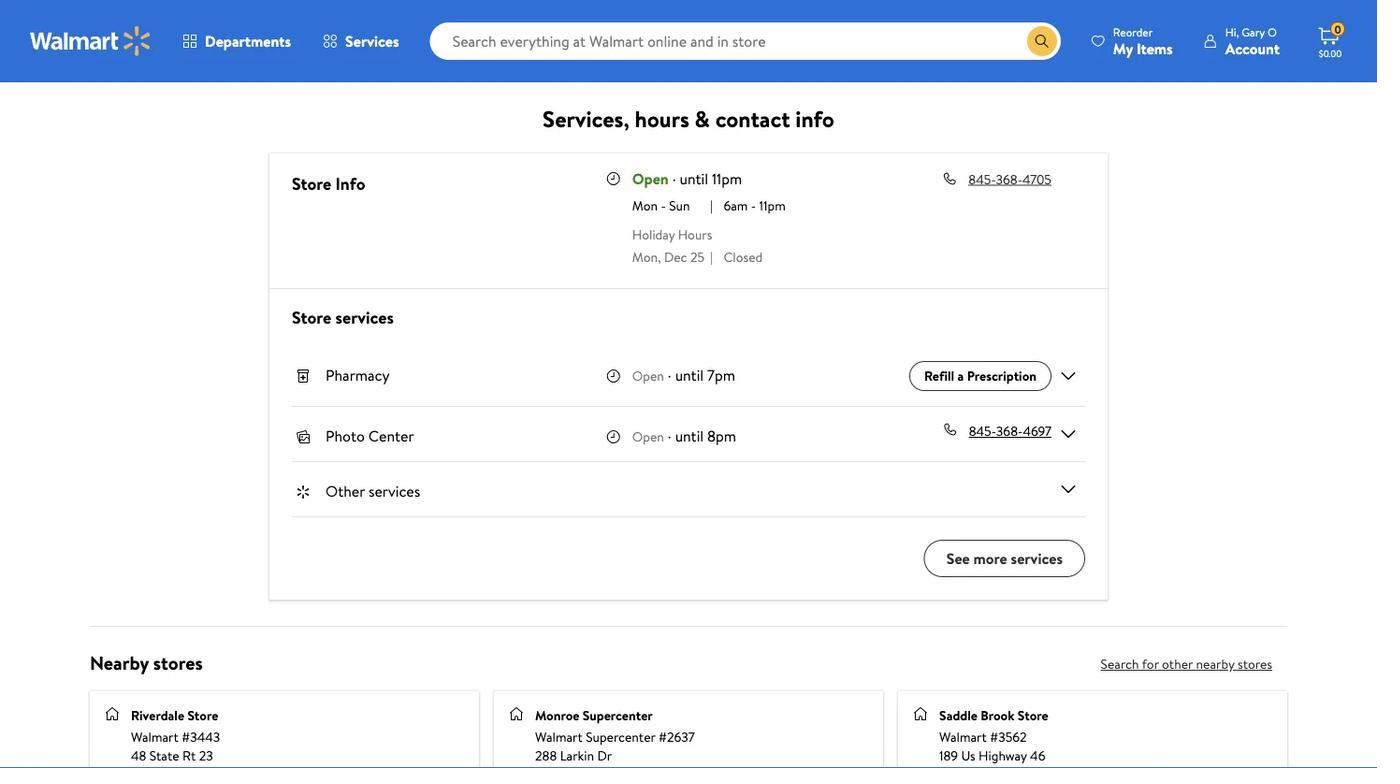Task type: locate. For each thing, give the bounding box(es) containing it.
nearby stores
[[90, 650, 203, 676]]

stores up riverdale
[[153, 650, 203, 676]]

supercenter left 2637
[[586, 728, 656, 746]]

services up pharmacy
[[336, 306, 394, 329]]

other
[[1163, 655, 1193, 674]]

1 horizontal spatial stores
[[1238, 655, 1273, 674]]

1 vertical spatial open
[[633, 367, 664, 385]]

2637
[[667, 728, 695, 746]]

0 horizontal spatial -
[[661, 196, 666, 214]]

1 vertical spatial services
[[369, 481, 420, 502]]

departments button
[[167, 19, 307, 64]]

845-368-4705 link
[[969, 170, 1059, 188]]

| left 6am
[[711, 196, 713, 214]]

my
[[1114, 38, 1133, 58]]

dr
[[598, 746, 612, 765]]

1 vertical spatial 845-
[[969, 422, 997, 440]]

4697
[[1023, 422, 1052, 440]]

until left "7pm"
[[675, 365, 704, 386]]

2 vertical spatial services
[[1011, 548, 1063, 569]]

reorder my items
[[1114, 24, 1173, 58]]

departments
[[205, 31, 291, 51]]

supercenter up dr
[[583, 706, 653, 724]]

center
[[369, 426, 414, 446]]

1 vertical spatial 11pm
[[759, 196, 786, 214]]

monroe
[[535, 706, 580, 724]]

see
[[947, 548, 970, 569]]

1 vertical spatial until
[[675, 365, 704, 386]]

saddle brook store walmart # 3562 189 us highway 46
[[940, 706, 1049, 765]]

3 open from the top
[[633, 428, 664, 446]]

walmart for state
[[131, 728, 179, 746]]

# left 23
[[182, 728, 190, 746]]

1 horizontal spatial -
[[751, 196, 756, 214]]

open inside open · until 7pm
[[633, 367, 664, 385]]

services right 'other'
[[369, 481, 420, 502]]

stores right nearby in the bottom right of the page
[[1238, 655, 1273, 674]]

walmart inside saddle brook store walmart # 3562 189 us highway 46
[[940, 728, 987, 746]]

nearby
[[1197, 655, 1235, 674]]

store up the 3443
[[188, 706, 218, 724]]

# down brook
[[990, 728, 999, 746]]

- left sun
[[661, 196, 666, 214]]

0 horizontal spatial 11pm
[[712, 168, 742, 189]]

845- inside 845-368-4697 link
[[969, 422, 997, 440]]

walmart inside riverdale store walmart # 3443 48 state rt 23
[[131, 728, 179, 746]]

0 vertical spatial ·
[[673, 168, 676, 189]]

· left "7pm"
[[668, 365, 672, 386]]

0 vertical spatial 845-
[[969, 170, 996, 188]]

hours
[[678, 225, 713, 244]]

Walmart Site-Wide search field
[[430, 22, 1061, 60]]

refill a prescription link
[[910, 361, 1052, 391]]

0 vertical spatial services
[[336, 306, 394, 329]]

3443
[[190, 728, 220, 746]]

· for 11pm
[[673, 168, 676, 189]]

services for other services
[[369, 481, 420, 502]]

8pm
[[708, 426, 737, 446]]

1 horizontal spatial #
[[659, 728, 667, 746]]

# inside riverdale store walmart # 3443 48 state rt 23
[[182, 728, 190, 746]]

- right 6am
[[751, 196, 756, 214]]

store up pharmacy
[[292, 306, 332, 329]]

3562
[[999, 728, 1027, 746]]

# inside monroe supercenter walmart supercenter # 2637 288 larkin dr
[[659, 728, 667, 746]]

2 | from the top
[[711, 247, 713, 266]]

2 368- from the top
[[997, 422, 1023, 440]]

search for other nearby stores
[[1101, 655, 1273, 674]]

845- left 4697 at the right of page
[[969, 422, 997, 440]]

6am - 11pm
[[724, 196, 786, 214]]

1 horizontal spatial walmart
[[535, 728, 583, 746]]

1 open from the top
[[633, 168, 669, 189]]

0
[[1335, 21, 1342, 37]]

services
[[336, 306, 394, 329], [369, 481, 420, 502], [1011, 548, 1063, 569]]

0 vertical spatial 11pm
[[712, 168, 742, 189]]

2 # from the left
[[659, 728, 667, 746]]

walmart
[[131, 728, 179, 746], [535, 728, 583, 746], [940, 728, 987, 746]]

until for 7pm
[[675, 365, 704, 386]]

contact
[[716, 103, 790, 134]]

stores inside search for other nearby stores link
[[1238, 655, 1273, 674]]

open for open · until 8pm
[[633, 428, 664, 446]]

photo center
[[326, 426, 414, 446]]

| right 25
[[711, 247, 713, 266]]

11pm up 6am
[[712, 168, 742, 189]]

7pm
[[708, 365, 736, 386]]

Search search field
[[430, 22, 1061, 60]]

walmart down saddle
[[940, 728, 987, 746]]

0 horizontal spatial walmart
[[131, 728, 179, 746]]

walmart down monroe
[[535, 728, 583, 746]]

# right dr
[[659, 728, 667, 746]]

3 # from the left
[[990, 728, 999, 746]]

open inside the open · until 8pm
[[633, 428, 664, 446]]

photo
[[326, 426, 365, 446]]

845-
[[969, 170, 996, 188], [969, 422, 997, 440]]

refill
[[925, 367, 955, 385]]

845- for until 8pm
[[969, 422, 997, 440]]

2 vertical spatial until
[[675, 426, 704, 446]]

11pm
[[712, 168, 742, 189], [759, 196, 786, 214]]

|
[[711, 196, 713, 214], [711, 247, 713, 266]]

supercenter
[[583, 706, 653, 724], [586, 728, 656, 746]]

2 - from the left
[[751, 196, 756, 214]]

2 horizontal spatial #
[[990, 728, 999, 746]]

1 # from the left
[[182, 728, 190, 746]]

1 vertical spatial |
[[711, 247, 713, 266]]

845- for until 11pm
[[969, 170, 996, 188]]

saddle
[[940, 706, 978, 724]]

walmart image
[[30, 26, 152, 56]]

store up 3562
[[1018, 706, 1049, 724]]

see more services
[[947, 548, 1063, 569]]

$0.00
[[1319, 47, 1342, 59]]

store inside saddle brook store walmart # 3562 189 us highway 46
[[1018, 706, 1049, 724]]

3 walmart from the left
[[940, 728, 987, 746]]

search icon image
[[1035, 34, 1050, 49]]

2 vertical spatial ·
[[668, 426, 672, 446]]

more
[[974, 548, 1008, 569]]

0 vertical spatial until
[[680, 168, 709, 189]]

1 368- from the top
[[996, 170, 1023, 188]]

open down open · until 7pm
[[633, 428, 664, 446]]

monroe supercenter walmart supercenter # 2637 288 larkin dr
[[535, 706, 695, 765]]

until up sun
[[680, 168, 709, 189]]

0 horizontal spatial #
[[182, 728, 190, 746]]

48
[[131, 746, 146, 765]]

store
[[292, 172, 332, 195], [292, 306, 332, 329], [188, 706, 218, 724], [1018, 706, 1049, 724]]

1 845- from the top
[[969, 170, 996, 188]]

#
[[182, 728, 190, 746], [659, 728, 667, 746], [990, 728, 999, 746]]

until left the 8pm
[[675, 426, 704, 446]]

until
[[680, 168, 709, 189], [675, 365, 704, 386], [675, 426, 704, 446]]

hi, gary o account
[[1226, 24, 1280, 58]]

0 vertical spatial 368-
[[996, 170, 1023, 188]]

open up mon at left top
[[633, 168, 669, 189]]

# inside saddle brook store walmart # 3562 189 us highway 46
[[990, 728, 999, 746]]

open · until 8pm
[[633, 426, 737, 446]]

2 845- from the top
[[969, 422, 997, 440]]

2 open from the top
[[633, 367, 664, 385]]

6am
[[724, 196, 748, 214]]

368- for until 8pm
[[997, 422, 1023, 440]]

2 walmart from the left
[[535, 728, 583, 746]]

stores
[[153, 650, 203, 676], [1238, 655, 1273, 674]]

1 horizontal spatial 11pm
[[759, 196, 786, 214]]

walmart down riverdale
[[131, 728, 179, 746]]

search
[[1101, 655, 1140, 674]]

368-
[[996, 170, 1023, 188], [997, 422, 1023, 440]]

0 horizontal spatial stores
[[153, 650, 203, 676]]

hi,
[[1226, 24, 1239, 40]]

845- left 4705
[[969, 170, 996, 188]]

1 | from the top
[[711, 196, 713, 214]]

11pm right 6am
[[759, 196, 786, 214]]

services right more on the right bottom of the page
[[1011, 548, 1063, 569]]

2 horizontal spatial walmart
[[940, 728, 987, 746]]

2 vertical spatial open
[[633, 428, 664, 446]]

pharmacy
[[326, 365, 390, 386]]

1 walmart from the left
[[131, 728, 179, 746]]

· up sun
[[673, 168, 676, 189]]

1 - from the left
[[661, 196, 666, 214]]

· left the 8pm
[[668, 426, 672, 446]]

0 vertical spatial open
[[633, 168, 669, 189]]

nearby
[[90, 650, 149, 676]]

open up the open · until 8pm
[[633, 367, 664, 385]]

holiday
[[633, 225, 675, 244]]

open
[[633, 168, 669, 189], [633, 367, 664, 385], [633, 428, 664, 446]]

1 vertical spatial 368-
[[997, 422, 1023, 440]]

1 vertical spatial ·
[[668, 365, 672, 386]]

open for open · until 7pm
[[633, 367, 664, 385]]

0 vertical spatial |
[[711, 196, 713, 214]]

store location on map image
[[489, 0, 1288, 50]]

items
[[1137, 38, 1173, 58]]

-
[[661, 196, 666, 214], [751, 196, 756, 214]]

·
[[673, 168, 676, 189], [668, 365, 672, 386], [668, 426, 672, 446]]

walmart inside monroe supercenter walmart supercenter # 2637 288 larkin dr
[[535, 728, 583, 746]]



Task type: vqa. For each thing, say whether or not it's contained in the screenshot.
the BEAUTYPEAK
no



Task type: describe. For each thing, give the bounding box(es) containing it.
189
[[940, 746, 958, 765]]

46
[[1031, 746, 1046, 765]]

&
[[695, 103, 710, 134]]

sun
[[669, 196, 690, 214]]

see more services button
[[924, 540, 1086, 577]]

info
[[796, 103, 835, 134]]

search for other nearby stores link
[[1086, 649, 1288, 679]]

4705
[[1023, 170, 1052, 188]]

store inside riverdale store walmart # 3443 48 state rt 23
[[188, 706, 218, 724]]

gary
[[1242, 24, 1265, 40]]

services button
[[307, 19, 415, 64]]

- for sun
[[661, 196, 666, 214]]

25
[[691, 247, 705, 266]]

walmart for 288
[[535, 728, 583, 746]]

o
[[1268, 24, 1277, 40]]

refill a prescription
[[925, 367, 1037, 385]]

other services
[[326, 481, 420, 502]]

368- for until 11pm
[[996, 170, 1023, 188]]

state
[[150, 746, 179, 765]]

- for 11pm
[[751, 196, 756, 214]]

info
[[336, 172, 365, 195]]

services, hours & contact info
[[543, 103, 835, 134]]

reorder
[[1114, 24, 1153, 40]]

prescription
[[967, 367, 1037, 385]]

store left info
[[292, 172, 332, 195]]

hours
[[635, 103, 690, 134]]

# for 288 larkin dr
[[659, 728, 667, 746]]

until for 8pm
[[675, 426, 704, 446]]

services,
[[543, 103, 630, 134]]

account
[[1226, 38, 1280, 58]]

store info
[[292, 172, 365, 195]]

open for open · until 11pm
[[633, 168, 669, 189]]

0 vertical spatial supercenter
[[583, 706, 653, 724]]

open · until 7pm
[[633, 365, 736, 386]]

288
[[535, 746, 557, 765]]

mon, dec 25 |
[[633, 247, 713, 266]]

services
[[345, 31, 399, 51]]

brook
[[981, 706, 1015, 724]]

mon
[[633, 196, 658, 214]]

845-368-4697
[[969, 422, 1052, 440]]

· for 7pm
[[668, 365, 672, 386]]

larkin
[[560, 746, 594, 765]]

mon - sun
[[633, 196, 690, 214]]

dec
[[664, 247, 687, 266]]

closed
[[724, 247, 763, 266]]

highway
[[979, 746, 1027, 765]]

services inside dropdown button
[[1011, 548, 1063, 569]]

holiday hours
[[633, 225, 713, 244]]

store services
[[292, 306, 394, 329]]

riverdale
[[131, 706, 184, 724]]

845-368-4705
[[969, 170, 1052, 188]]

until for 11pm
[[680, 168, 709, 189]]

riverdale store walmart # 3443 48 state rt 23
[[131, 706, 220, 765]]

mon,
[[633, 247, 661, 266]]

for
[[1143, 655, 1159, 674]]

other
[[326, 481, 365, 502]]

services for store services
[[336, 306, 394, 329]]

23
[[199, 746, 213, 765]]

us
[[962, 746, 976, 765]]

1 vertical spatial supercenter
[[586, 728, 656, 746]]

open · until 11pm
[[633, 168, 742, 189]]

· for 8pm
[[668, 426, 672, 446]]

rt
[[182, 746, 196, 765]]

# for 189 us highway 46
[[990, 728, 999, 746]]

a
[[958, 367, 964, 385]]

845-368-4697 link
[[969, 422, 1052, 446]]



